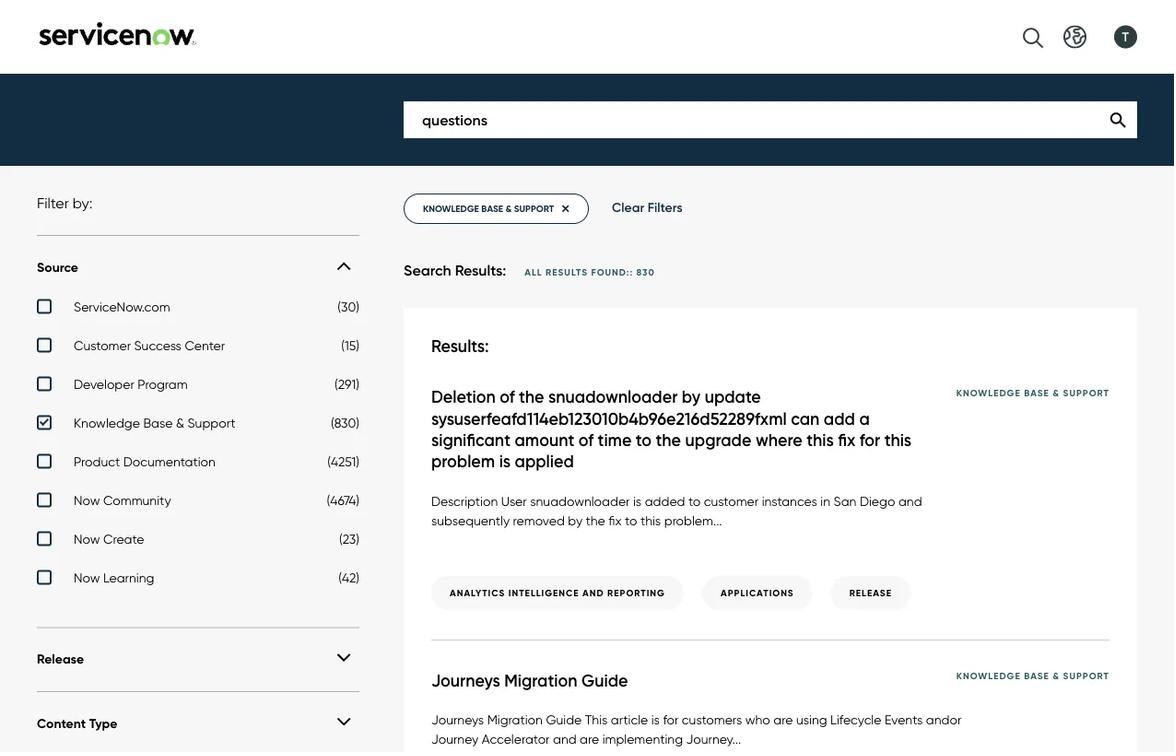 Task type: describe. For each thing, give the bounding box(es) containing it.
product
[[74, 454, 120, 470]]

1 vertical spatial are
[[580, 732, 600, 747]]

significant
[[432, 430, 511, 451]]

success
[[134, 338, 182, 353]]

journey...
[[687, 732, 742, 747]]

content type
[[37, 716, 118, 732]]

2 horizontal spatial this
[[885, 430, 912, 451]]

all results found: : 830
[[525, 267, 655, 278]]

this
[[585, 712, 608, 728]]

documentation
[[123, 454, 216, 470]]

description user snuadownloader is added to customer instances in san diego and subsequently removed by the fix to this problem...
[[432, 493, 923, 528]]

1 vertical spatial knowledge
[[74, 415, 140, 431]]

now learning
[[74, 570, 154, 586]]

journeys migration guide
[[432, 670, 628, 691]]

customer
[[74, 338, 131, 353]]

andor
[[927, 712, 962, 728]]

who
[[746, 712, 771, 728]]

analytics intelligence and reporting
[[450, 587, 666, 599]]

developer
[[74, 377, 134, 392]]

and inside journeys migration guide this article is for customers who are using lifecycle events andor journey accelerator and are implementing journey...
[[553, 732, 577, 747]]

journeys for journeys migration guide this article is for customers who are using lifecycle events andor journey accelerator and are implementing journey...
[[432, 712, 484, 728]]

(42)
[[339, 570, 360, 586]]

deletion of the snuadownloader by update sysuserfeafd114eb123010b4b96e216d52289fxml can add a significant amount of time to the upgrade where this fix for this problem is applied link
[[432, 387, 957, 473]]

all
[[525, 267, 543, 278]]

search
[[404, 261, 452, 280]]

is inside "deletion of the snuadownloader by update sysuserfeafd114eb123010b4b96e216d52289fxml can add a significant amount of time to the upgrade where this fix for this problem is applied"
[[499, 451, 511, 472]]

upgrade
[[686, 430, 752, 451]]

customer
[[704, 493, 759, 509]]

filter by:
[[37, 194, 93, 212]]

reporting
[[608, 587, 666, 599]]

deletion of the snuadownloader by update sysuserfeafd114eb123010b4b96e216d52289fxml can add a significant amount of time to the upgrade where this fix for this problem is applied
[[432, 387, 912, 472]]

830
[[637, 267, 655, 278]]

in
[[821, 493, 831, 509]]

Search across ServiceNow text field
[[404, 101, 1138, 138]]

learning
[[103, 570, 154, 586]]

for inside journeys migration guide this article is for customers who are using lifecycle events andor journey accelerator and are implementing journey...
[[663, 712, 679, 728]]

source
[[37, 259, 78, 275]]

knowledge base & support
[[423, 203, 554, 215]]

update
[[705, 387, 762, 407]]

(291)
[[335, 377, 360, 392]]

this for a
[[807, 430, 834, 451]]

deletion
[[432, 387, 496, 407]]

support for journeys migration guide
[[1064, 670, 1110, 682]]

knowledge base & support for journeys migration guide
[[957, 670, 1110, 682]]

intelligence
[[509, 587, 580, 599]]

(830)
[[331, 415, 360, 431]]

the for snuadownloader
[[656, 430, 682, 451]]

support
[[514, 203, 554, 215]]

filter
[[37, 194, 69, 212]]

2 vertical spatial to
[[625, 513, 638, 528]]

time
[[598, 430, 632, 451]]

accelerator
[[482, 732, 550, 747]]

problem
[[432, 451, 495, 472]]

can
[[791, 408, 820, 429]]

amount
[[515, 430, 575, 451]]

0 vertical spatial the
[[519, 387, 545, 407]]

1 vertical spatial and
[[583, 587, 605, 599]]

now for now community
[[74, 493, 100, 508]]

found:
[[592, 267, 630, 278]]

guide for journeys migration guide this article is for customers who are using lifecycle events andor journey accelerator and are implementing journey...
[[546, 712, 582, 728]]

center
[[185, 338, 225, 353]]

clear filters button
[[612, 200, 683, 216]]

filters
[[648, 200, 683, 216]]

1 vertical spatial of
[[579, 430, 594, 451]]

by:
[[73, 194, 93, 212]]

journeys for journeys migration guide
[[432, 670, 500, 691]]

events
[[885, 712, 923, 728]]

lifecycle
[[831, 712, 882, 728]]

guide for journeys migration guide
[[582, 670, 628, 691]]

implementing
[[603, 732, 683, 747]]

content
[[37, 716, 86, 732]]

the for is
[[586, 513, 606, 528]]

a
[[860, 408, 870, 429]]

article
[[611, 712, 648, 728]]

now for now create
[[74, 531, 100, 547]]

(4674)
[[327, 493, 360, 508]]

this for san
[[641, 513, 661, 528]]

using
[[797, 712, 828, 728]]

community
[[103, 493, 171, 508]]

instances
[[762, 493, 818, 509]]

removed
[[513, 513, 565, 528]]

create
[[103, 531, 144, 547]]

is inside journeys migration guide this article is for customers who are using lifecycle events andor journey accelerator and are implementing journey...
[[652, 712, 660, 728]]

1 vertical spatial knowledge base & support
[[74, 415, 236, 431]]



Task type: vqa. For each thing, say whether or not it's contained in the screenshot.


Task type: locate. For each thing, give the bounding box(es) containing it.
now create
[[74, 531, 144, 547]]

migration inside journeys migration guide this article is for customers who are using lifecycle events andor journey accelerator and are implementing journey...
[[487, 712, 543, 728]]

(30)
[[338, 299, 360, 315]]

1 horizontal spatial fix
[[838, 430, 856, 451]]

2 vertical spatial and
[[553, 732, 577, 747]]

1 vertical spatial snuadownloader
[[530, 493, 630, 509]]

0 vertical spatial and
[[899, 493, 923, 509]]

by right removed
[[568, 513, 583, 528]]

now community
[[74, 493, 171, 508]]

journeys migration guide link
[[432, 670, 665, 692]]

this up diego
[[885, 430, 912, 451]]

1 vertical spatial by
[[568, 513, 583, 528]]

0 vertical spatial support
[[1064, 387, 1110, 399]]

(4251)
[[328, 454, 360, 470]]

and left the reporting
[[583, 587, 605, 599]]

0 horizontal spatial this
[[641, 513, 661, 528]]

snuadownloader up removed
[[530, 493, 630, 509]]

2 horizontal spatial is
[[652, 712, 660, 728]]

snuadownloader inside description user snuadownloader is added to customer instances in san diego and subsequently removed by the fix to this problem...
[[530, 493, 630, 509]]

2 journeys from the top
[[432, 712, 484, 728]]

migration for journeys migration guide this article is for customers who are using lifecycle events andor journey accelerator and are implementing journey...
[[487, 712, 543, 728]]

knowledge base & support for deletion of the snuadownloader by update sysuserfeafd114eb123010b4b96e216d52289fxml can add a significant amount of time to the upgrade where this fix for this problem is applied
[[957, 387, 1110, 399]]

by inside description user snuadownloader is added to customer instances in san diego and subsequently removed by the fix to this problem...
[[568, 513, 583, 528]]

2 vertical spatial knowledge base & support
[[957, 670, 1110, 682]]

customer success center
[[74, 338, 225, 353]]

and right diego
[[899, 493, 923, 509]]

0 horizontal spatial fix
[[609, 513, 622, 528]]

fix down add
[[838, 430, 856, 451]]

this down the can
[[807, 430, 834, 451]]

fix up the reporting
[[609, 513, 622, 528]]

1 vertical spatial the
[[656, 430, 682, 451]]

and
[[899, 493, 923, 509], [583, 587, 605, 599], [553, 732, 577, 747]]

guide left this
[[546, 712, 582, 728]]

0 horizontal spatial is
[[499, 451, 511, 472]]

this
[[807, 430, 834, 451], [885, 430, 912, 451], [641, 513, 661, 528]]

None checkbox
[[37, 338, 360, 358], [37, 493, 360, 513], [37, 570, 360, 590], [37, 338, 360, 358], [37, 493, 360, 513], [37, 570, 360, 590]]

2 horizontal spatial the
[[656, 430, 682, 451]]

1 vertical spatial release
[[37, 651, 84, 668]]

where
[[756, 430, 803, 451]]

knowledge
[[423, 203, 479, 215]]

0 vertical spatial knowledge base & support
[[957, 387, 1110, 399]]

to up problem...
[[689, 493, 701, 509]]

subsequently
[[432, 513, 510, 528]]

1 horizontal spatial the
[[586, 513, 606, 528]]

fix inside "deletion of the snuadownloader by update sysuserfeafd114eb123010b4b96e216d52289fxml can add a significant amount of time to the upgrade where this fix for this problem is applied"
[[838, 430, 856, 451]]

for up implementing
[[663, 712, 679, 728]]

add
[[824, 408, 856, 429]]

:
[[630, 267, 634, 278]]

2 vertical spatial support
[[1064, 670, 1110, 682]]

description
[[432, 493, 498, 509]]

fix inside description user snuadownloader is added to customer instances in san diego and subsequently removed by the fix to this problem...
[[609, 513, 622, 528]]

release
[[850, 587, 893, 599], [37, 651, 84, 668]]

0 horizontal spatial by
[[568, 513, 583, 528]]

guide inside journeys migration guide this article is for customers who are using lifecycle events andor journey accelerator and are implementing journey...
[[546, 712, 582, 728]]

1 horizontal spatial release
[[850, 587, 893, 599]]

0 horizontal spatial are
[[580, 732, 600, 747]]

0 horizontal spatial and
[[553, 732, 577, 747]]

0 horizontal spatial for
[[663, 712, 679, 728]]

1 horizontal spatial by
[[682, 387, 701, 407]]

of
[[500, 387, 515, 407], [579, 430, 594, 451]]

clear
[[612, 200, 645, 216]]

0 vertical spatial release
[[850, 587, 893, 599]]

applications
[[721, 587, 795, 599]]

1 horizontal spatial and
[[583, 587, 605, 599]]

1 vertical spatial guide
[[546, 712, 582, 728]]

results: left all
[[455, 261, 506, 280]]

product documentation
[[74, 454, 216, 470]]

customers
[[682, 712, 743, 728]]

clear filters
[[612, 200, 683, 216]]

0 vertical spatial to
[[636, 430, 652, 451]]

1 horizontal spatial this
[[807, 430, 834, 451]]

type
[[89, 716, 118, 732]]

0 vertical spatial migration
[[505, 670, 578, 691]]

this inside description user snuadownloader is added to customer instances in san diego and subsequently removed by the fix to this problem...
[[641, 513, 661, 528]]

2 vertical spatial now
[[74, 570, 100, 586]]

the inside description user snuadownloader is added to customer instances in san diego and subsequently removed by the fix to this problem...
[[586, 513, 606, 528]]

snuadownloader inside "deletion of the snuadownloader by update sysuserfeafd114eb123010b4b96e216d52289fxml can add a significant amount of time to the upgrade where this fix for this problem is applied"
[[549, 387, 678, 407]]

knowledge for journeys migration guide
[[957, 670, 1021, 682]]

1 vertical spatial migration
[[487, 712, 543, 728]]

sysuserfeafd114eb123010b4b96e216d52289fxml
[[432, 408, 787, 429]]

are down this
[[580, 732, 600, 747]]

0 vertical spatial base
[[1025, 387, 1050, 399]]

to
[[636, 430, 652, 451], [689, 493, 701, 509], [625, 513, 638, 528]]

knowledge for deletion of the snuadownloader by update sysuserfeafd114eb123010b4b96e216d52289fxml can add a significant amount of time to the upgrade where this fix for this problem is applied
[[957, 387, 1021, 399]]

1 horizontal spatial are
[[774, 712, 793, 728]]

base
[[1025, 387, 1050, 399], [143, 415, 173, 431], [1025, 670, 1050, 682]]

this down added
[[641, 513, 661, 528]]

snuadownloader up the sysuserfeafd114eb123010b4b96e216d52289fxml
[[549, 387, 678, 407]]

1 vertical spatial journeys
[[432, 712, 484, 728]]

now left create
[[74, 531, 100, 547]]

1 vertical spatial base
[[143, 415, 173, 431]]

0 vertical spatial results:
[[455, 261, 506, 280]]

problem...
[[665, 513, 723, 528]]

guide up this
[[582, 670, 628, 691]]

knowledge
[[957, 387, 1021, 399], [74, 415, 140, 431], [957, 670, 1021, 682]]

0 vertical spatial for
[[860, 430, 881, 451]]

the right removed
[[586, 513, 606, 528]]

0 horizontal spatial release
[[37, 651, 84, 668]]

now for now learning
[[74, 570, 100, 586]]

0 vertical spatial guide
[[582, 670, 628, 691]]

1 vertical spatial results:
[[432, 336, 489, 356]]

0 vertical spatial fix
[[838, 430, 856, 451]]

1 vertical spatial fix
[[609, 513, 622, 528]]

2 vertical spatial knowledge
[[957, 670, 1021, 682]]

by inside "deletion of the snuadownloader by update sysuserfeafd114eb123010b4b96e216d52289fxml can add a significant amount of time to the upgrade where this fix for this problem is applied"
[[682, 387, 701, 407]]

diego
[[860, 493, 896, 509]]

0 vertical spatial by
[[682, 387, 701, 407]]

support for deletion of the snuadownloader by update sysuserfeafd114eb123010b4b96e216d52289fxml can add a significant amount of time to the upgrade where this fix for this problem is applied
[[1064, 387, 1110, 399]]

to left problem...
[[625, 513, 638, 528]]

results: up deletion
[[432, 336, 489, 356]]

2 horizontal spatial and
[[899, 493, 923, 509]]

0 vertical spatial knowledge
[[957, 387, 1021, 399]]

results:
[[455, 261, 506, 280], [432, 336, 489, 356]]

by left update
[[682, 387, 701, 407]]

program
[[138, 377, 188, 392]]

to inside "deletion of the snuadownloader by update sysuserfeafd114eb123010b4b96e216d52289fxml can add a significant amount of time to the upgrade where this fix for this problem is applied"
[[636, 430, 652, 451]]

(23)
[[339, 531, 360, 547]]

the up amount
[[519, 387, 545, 407]]

0 vertical spatial are
[[774, 712, 793, 728]]

2 now from the top
[[74, 531, 100, 547]]

journey
[[432, 732, 479, 747]]

1 horizontal spatial is
[[633, 493, 642, 509]]

is inside description user snuadownloader is added to customer instances in san diego and subsequently removed by the fix to this problem...
[[633, 493, 642, 509]]

0 vertical spatial now
[[74, 493, 100, 508]]

1 vertical spatial to
[[689, 493, 701, 509]]

and right accelerator
[[553, 732, 577, 747]]

2 vertical spatial base
[[1025, 670, 1050, 682]]

1 vertical spatial is
[[633, 493, 642, 509]]

for down a
[[860, 430, 881, 451]]

base for journeys migration guide
[[1025, 670, 1050, 682]]

are right who
[[774, 712, 793, 728]]

3 now from the top
[[74, 570, 100, 586]]

1 horizontal spatial for
[[860, 430, 881, 451]]

now left learning on the bottom of the page
[[74, 570, 100, 586]]

applied
[[515, 451, 574, 472]]

now down product
[[74, 493, 100, 508]]

servicenow image
[[37, 22, 198, 46]]

base
[[482, 203, 504, 215]]

developer program
[[74, 377, 188, 392]]

is left applied
[[499, 451, 511, 472]]

0 horizontal spatial the
[[519, 387, 545, 407]]

is left added
[[633, 493, 642, 509]]

analytics
[[450, 587, 506, 599]]

and inside description user snuadownloader is added to customer instances in san diego and subsequently removed by the fix to this problem...
[[899, 493, 923, 509]]

support
[[1064, 387, 1110, 399], [188, 415, 236, 431], [1064, 670, 1110, 682]]

(15)
[[341, 338, 360, 353]]

migration for journeys migration guide
[[505, 670, 578, 691]]

user
[[501, 493, 527, 509]]

results
[[546, 267, 588, 278]]

2 vertical spatial the
[[586, 513, 606, 528]]

knowledge base & support
[[957, 387, 1110, 399], [74, 415, 236, 431], [957, 670, 1110, 682]]

1 journeys from the top
[[432, 670, 500, 691]]

0 vertical spatial snuadownloader
[[549, 387, 678, 407]]

0 horizontal spatial of
[[500, 387, 515, 407]]

added
[[645, 493, 686, 509]]

0 vertical spatial journeys
[[432, 670, 500, 691]]

for inside "deletion of the snuadownloader by update sysuserfeafd114eb123010b4b96e216d52289fxml can add a significant amount of time to the upgrade where this fix for this problem is applied"
[[860, 430, 881, 451]]

the left upgrade
[[656, 430, 682, 451]]

None checkbox
[[37, 299, 360, 319], [37, 377, 360, 397], [37, 415, 360, 436], [37, 454, 360, 474], [37, 531, 360, 552], [37, 299, 360, 319], [37, 377, 360, 397], [37, 415, 360, 436], [37, 454, 360, 474], [37, 531, 360, 552]]

base for deletion of the snuadownloader by update sysuserfeafd114eb123010b4b96e216d52289fxml can add a significant amount of time to the upgrade where this fix for this problem is applied
[[1025, 387, 1050, 399]]

1 vertical spatial support
[[188, 415, 236, 431]]

of right deletion
[[500, 387, 515, 407]]

to right time
[[636, 430, 652, 451]]

journeys inside journeys migration guide this article is for customers who are using lifecycle events andor journey accelerator and are implementing journey...
[[432, 712, 484, 728]]

is
[[499, 451, 511, 472], [633, 493, 642, 509], [652, 712, 660, 728]]

san
[[834, 493, 857, 509]]

1 vertical spatial now
[[74, 531, 100, 547]]

&
[[506, 203, 512, 215], [1053, 387, 1061, 399], [176, 415, 184, 431], [1053, 670, 1061, 682]]

0 vertical spatial of
[[500, 387, 515, 407]]

journeys migration guide this article is for customers who are using lifecycle events andor journey accelerator and are implementing journey...
[[432, 712, 962, 747]]

is up implementing
[[652, 712, 660, 728]]

are
[[774, 712, 793, 728], [580, 732, 600, 747]]

the
[[519, 387, 545, 407], [656, 430, 682, 451], [586, 513, 606, 528]]

guide
[[582, 670, 628, 691], [546, 712, 582, 728]]

fix
[[838, 430, 856, 451], [609, 513, 622, 528]]

1 now from the top
[[74, 493, 100, 508]]

snuadownloader
[[549, 387, 678, 407], [530, 493, 630, 509]]

1 horizontal spatial of
[[579, 430, 594, 451]]

by
[[682, 387, 701, 407], [568, 513, 583, 528]]

of left time
[[579, 430, 594, 451]]

servicenow.com
[[74, 299, 170, 315]]

search results:
[[404, 261, 506, 280]]

0 vertical spatial is
[[499, 451, 511, 472]]

now
[[74, 493, 100, 508], [74, 531, 100, 547], [74, 570, 100, 586]]

1 vertical spatial for
[[663, 712, 679, 728]]

for
[[860, 430, 881, 451], [663, 712, 679, 728]]

2 vertical spatial is
[[652, 712, 660, 728]]



